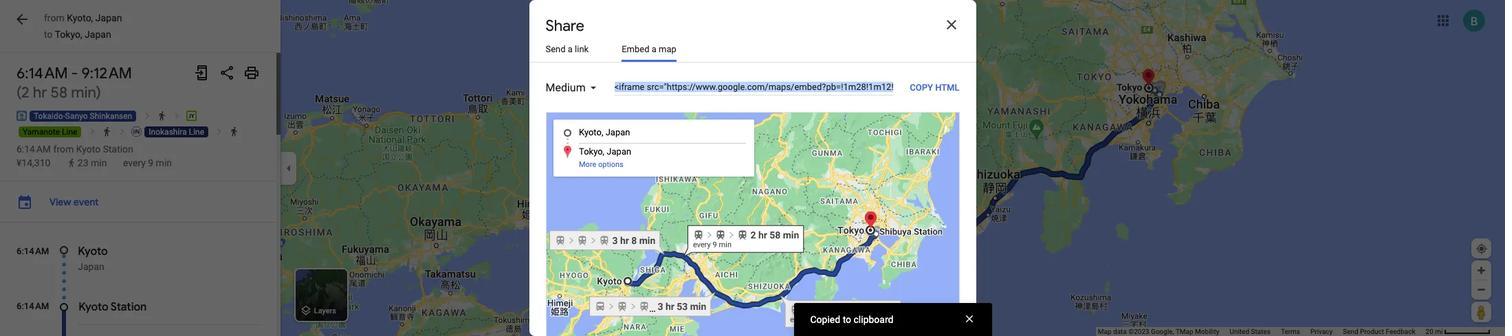 Task type: locate. For each thing, give the bounding box(es) containing it.
a inside button
[[652, 44, 656, 54]]

1 vertical spatial send
[[1343, 328, 1358, 336]]

1 horizontal spatial a
[[652, 44, 656, 54]]

japan
[[95, 12, 122, 23], [85, 29, 111, 40], [78, 261, 104, 272]]

None text field
[[614, 79, 893, 96]]

kyoto down "kyoto japan"
[[79, 300, 108, 314]]

footer containing map data ©2023 google, tmap mobility
[[1098, 327, 1426, 336]]

1 vertical spatial from
[[53, 144, 74, 155]]

3 6:14 am from the top
[[17, 246, 49, 256]]

20 mi
[[1426, 328, 1443, 336]]

train image
[[132, 127, 142, 137]]

from up the walking icon
[[53, 144, 74, 155]]

1 horizontal spatial , then image
[[142, 111, 152, 121]]

to left tokyo,
[[44, 29, 53, 40]]

zoom in image
[[1476, 265, 1487, 276]]

1 horizontal spatial send
[[1343, 328, 1358, 336]]

kyoto japan
[[78, 245, 108, 272]]

from up tokyo,
[[44, 12, 64, 23]]

to right copied
[[843, 314, 851, 325]]

map
[[659, 44, 676, 54]]

walk image
[[157, 111, 167, 121], [229, 127, 239, 137]]

2 6:14 am from the top
[[17, 144, 51, 155]]

send
[[546, 44, 566, 54], [1343, 328, 1358, 336]]

1 vertical spatial japan
[[85, 29, 111, 40]]

embed a map
[[622, 44, 676, 54]]

send inside tab list
[[546, 44, 566, 54]]

1 line from the left
[[62, 127, 77, 137]]

a for send
[[568, 44, 573, 54]]

, then image
[[172, 111, 182, 121], [87, 127, 98, 137], [214, 127, 224, 137]]

united
[[1230, 328, 1249, 336]]

1 horizontal spatial walk image
[[229, 127, 239, 137]]

min inside 6:14 am - 9:12 am ( 2 hr 58 min )
[[71, 83, 96, 102]]

1 6:14 am from the top
[[17, 64, 68, 83]]

japan up kyoto station
[[78, 261, 104, 272]]

line down sanyo
[[62, 127, 77, 137]]

2
[[21, 83, 29, 102]]

0 horizontal spatial , then image
[[117, 127, 127, 137]]

1 horizontal spatial line
[[189, 127, 204, 137]]

2 vertical spatial kyoto
[[79, 300, 108, 314]]

zoom out image
[[1476, 285, 1487, 295]]

share
[[546, 17, 584, 36]]

send left "product"
[[1343, 328, 1358, 336]]

, then image left train image
[[172, 111, 182, 121]]

, then image left walk icon
[[87, 127, 98, 137]]

map
[[1098, 328, 1111, 336]]

0 vertical spatial send
[[546, 44, 566, 54]]

japan down kyoto, on the left
[[85, 29, 111, 40]]

(
[[17, 83, 21, 102]]

footer inside google maps element
[[1098, 327, 1426, 336]]

2 a from the left
[[652, 44, 656, 54]]

tokaido-sanyo shinkansen
[[34, 111, 132, 121]]

0 vertical spatial station
[[103, 144, 133, 155]]

6:14 am inside 6:14 am - 9:12 am ( 2 hr 58 min )
[[17, 64, 68, 83]]

inokashira
[[149, 127, 187, 137]]

embed a map button
[[622, 39, 676, 62]]

tab list containing send a link
[[529, 39, 976, 63]]

line
[[62, 127, 77, 137], [189, 127, 204, 137]]

data
[[1113, 328, 1127, 336]]

6:14 am - 9:12 am ( 2 hr 58 min )
[[17, 64, 132, 102]]

walk image up inokashira
[[157, 111, 167, 121]]

a left map
[[652, 44, 656, 54]]

kyoto inside the 6:14 am from kyoto station ¥14,310
[[76, 144, 101, 155]]

walk image right inokashira line
[[229, 127, 239, 137]]

link
[[575, 44, 589, 54]]

a inside button
[[568, 44, 573, 54]]

, then image up inokashira
[[142, 111, 152, 121]]

1 vertical spatial to
[[843, 314, 851, 325]]

google,
[[1151, 328, 1174, 336]]

inokashira line
[[149, 127, 204, 137]]

, then image
[[142, 111, 152, 121], [117, 127, 127, 137]]

kyoto
[[76, 144, 101, 155], [78, 245, 108, 259], [79, 300, 108, 314]]

privacy button
[[1310, 327, 1333, 336]]

tmap
[[1176, 328, 1193, 336]]

line for inokashira line
[[189, 127, 204, 137]]

6:14 am
[[17, 64, 68, 83], [17, 144, 51, 155], [17, 246, 49, 256], [17, 301, 49, 311]]

google maps element
[[0, 0, 1505, 336]]

from kyoto, japan to tokyo, japan
[[44, 12, 122, 40]]

from inside the 6:14 am from kyoto station ¥14,310
[[53, 144, 74, 155]]

copy
[[910, 82, 933, 92]]

kyoto down event
[[78, 245, 108, 259]]

station
[[103, 144, 133, 155], [111, 300, 147, 314]]

japan right kyoto, on the left
[[95, 12, 122, 23]]

1 vertical spatial kyoto
[[78, 245, 108, 259]]

footer
[[1098, 327, 1426, 336]]

copied to clipboard
[[810, 314, 893, 325]]

¥14,310
[[17, 157, 50, 168]]

united states button
[[1230, 327, 1271, 336]]

0 horizontal spatial send
[[546, 44, 566, 54]]

sanyo
[[65, 111, 88, 121]]

min
[[71, 83, 96, 102], [91, 157, 107, 168], [156, 157, 172, 168]]

, then image right inokashira line
[[214, 127, 224, 137]]

1 a from the left
[[568, 44, 573, 54]]

clipboard
[[854, 314, 893, 325]]

main content
[[0, 0, 281, 336]]

0 vertical spatial from
[[44, 12, 64, 23]]

a left the link
[[568, 44, 573, 54]]

copied
[[810, 314, 840, 325]]

collapse side panel image
[[281, 161, 296, 176]]

2 vertical spatial japan
[[78, 261, 104, 272]]

event
[[73, 196, 99, 208]]

min up tokaido-sanyo shinkansen
[[71, 83, 96, 102]]

terms button
[[1281, 327, 1300, 336]]

walking image
[[67, 158, 77, 168]]

0 horizontal spatial line
[[62, 127, 77, 137]]

1 vertical spatial walk image
[[229, 127, 239, 137]]

0 horizontal spatial a
[[568, 44, 573, 54]]

privacy
[[1310, 328, 1333, 336]]

to inside from kyoto, japan to tokyo, japan
[[44, 29, 53, 40]]

send down share
[[546, 44, 566, 54]]

kyoto for kyoto station
[[79, 300, 108, 314]]

0 horizontal spatial to
[[44, 29, 53, 40]]

4 6:14 am from the top
[[17, 301, 49, 311]]

to
[[44, 29, 53, 40], [843, 314, 851, 325]]

, then image right walk icon
[[117, 127, 127, 137]]

copy html
[[910, 82, 959, 92]]

9
[[148, 157, 153, 168]]

0 vertical spatial to
[[44, 29, 53, 40]]

a
[[568, 44, 573, 54], [652, 44, 656, 54]]

yamanote
[[23, 127, 60, 137]]

2 line from the left
[[189, 127, 204, 137]]

©2023
[[1128, 328, 1149, 336]]

0 vertical spatial , then image
[[142, 111, 152, 121]]

2 horizontal spatial , then image
[[214, 127, 224, 137]]

line down train image
[[189, 127, 204, 137]]

0 vertical spatial kyoto
[[76, 144, 101, 155]]

embed
[[622, 44, 649, 54]]

medium button
[[546, 81, 598, 94]]

tab list
[[529, 39, 976, 63]]

view
[[50, 196, 71, 208]]

hr
[[33, 83, 47, 102]]

directions from kyoto, japan to tokyo, japan region
[[0, 53, 281, 336]]

1 vertical spatial , then image
[[117, 127, 127, 137]]

kyoto up the '23 min'
[[76, 144, 101, 155]]

every 9 min
[[123, 157, 172, 168]]

united states
[[1230, 328, 1271, 336]]

0 horizontal spatial walk image
[[157, 111, 167, 121]]

from
[[44, 12, 64, 23], [53, 144, 74, 155]]

1 horizontal spatial to
[[843, 314, 851, 325]]

min right '23'
[[91, 157, 107, 168]]



Task type: describe. For each thing, give the bounding box(es) containing it.
show your location image
[[1476, 243, 1488, 255]]

medium
[[546, 81, 586, 94]]

every
[[123, 157, 146, 168]]

mobility
[[1195, 328, 1219, 336]]

tab list inside google maps element
[[529, 39, 976, 63]]

walk image
[[102, 127, 112, 137]]

line for yamanote line
[[62, 127, 77, 137]]

html
[[935, 82, 959, 92]]

feedback
[[1386, 328, 1415, 336]]

station inside the 6:14 am from kyoto station ¥14,310
[[103, 144, 133, 155]]

send product feedback
[[1343, 328, 1415, 336]]

0 horizontal spatial , then image
[[87, 127, 98, 137]]

send for send a link
[[546, 44, 566, 54]]

send a link button
[[546, 39, 589, 62]]

23
[[78, 157, 88, 168]]

states
[[1251, 328, 1271, 336]]

)
[[96, 83, 101, 102]]

a for embed
[[652, 44, 656, 54]]

1 vertical spatial station
[[111, 300, 147, 314]]

to inside alert
[[843, 314, 851, 325]]

send for send product feedback
[[1343, 328, 1358, 336]]

terms
[[1281, 328, 1300, 336]]

kyoto station
[[79, 300, 147, 314]]

6:14 am from kyoto station ¥14,310
[[17, 144, 133, 168]]

min right 9
[[156, 157, 172, 168]]

main content containing 6:14 am
[[0, 0, 281, 336]]

share dialog
[[529, 0, 976, 336]]

layers
[[314, 307, 336, 316]]

copied to clipboard alert
[[794, 303, 992, 336]]

none text field inside share dialog
[[614, 79, 893, 96]]

view event
[[50, 196, 99, 208]]

view event button
[[43, 190, 106, 215]]

kyoto for kyoto japan
[[78, 245, 108, 259]]

shinkansen
[[90, 111, 132, 121]]

-
[[71, 64, 78, 83]]

yamanote line
[[23, 127, 77, 137]]

9:12 am
[[81, 64, 132, 83]]

1 horizontal spatial , then image
[[172, 111, 182, 121]]

58
[[51, 83, 67, 102]]

6:14 am inside the 6:14 am from kyoto station ¥14,310
[[17, 144, 51, 155]]

0 vertical spatial japan
[[95, 12, 122, 23]]

send product feedback button
[[1343, 327, 1415, 336]]

20 mi button
[[1426, 328, 1491, 336]]

20
[[1426, 328, 1433, 336]]

copy html button
[[910, 82, 959, 92]]

shinkansen image
[[17, 111, 27, 121]]

tokyo,
[[55, 29, 82, 40]]

from inside from kyoto, japan to tokyo, japan
[[44, 12, 64, 23]]

train image
[[186, 111, 197, 121]]

map data ©2023 google, tmap mobility
[[1098, 328, 1219, 336]]

23 min
[[78, 157, 107, 168]]

mi
[[1435, 328, 1443, 336]]

send a link
[[546, 44, 589, 54]]

japan inside "kyoto japan"
[[78, 261, 104, 272]]

kyoto,
[[67, 12, 93, 23]]

product
[[1360, 328, 1384, 336]]

0 vertical spatial walk image
[[157, 111, 167, 121]]

show street view coverage image
[[1471, 302, 1491, 322]]

tokaido-
[[34, 111, 65, 121]]



Task type: vqa. For each thing, say whether or not it's contained in the screenshot.
©2023
yes



